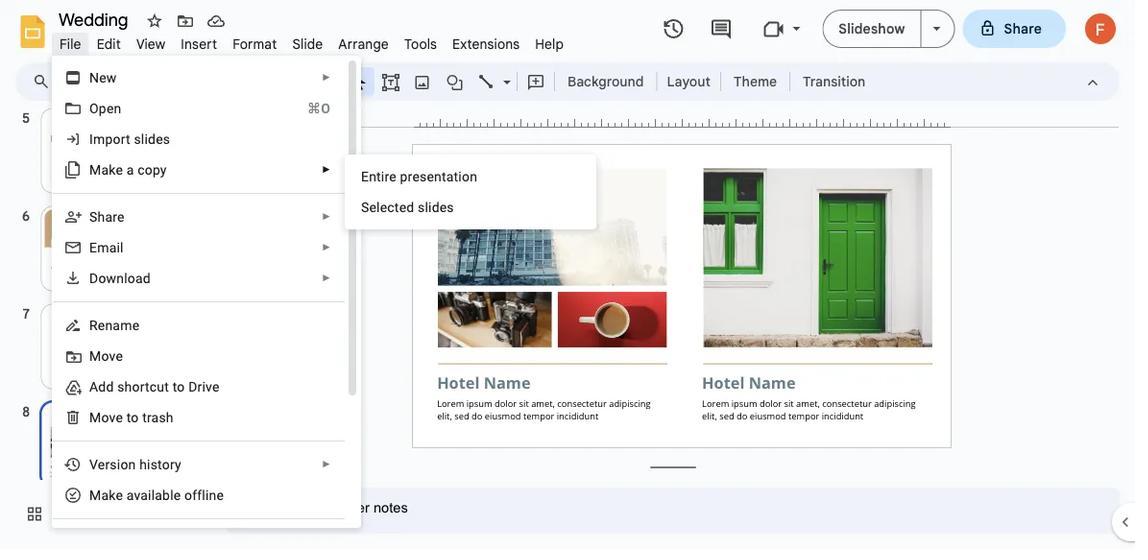 Task type: locate. For each thing, give the bounding box(es) containing it.
entire presentation e element
[[361, 169, 483, 184]]

help menu item
[[528, 33, 572, 55]]

presentation
[[400, 169, 478, 184]]

Star checkbox
[[141, 8, 168, 35]]

menu bar containing file
[[52, 25, 572, 57]]

e ntire presentation
[[361, 169, 478, 184]]

move m element
[[89, 348, 129, 364]]

o pen
[[89, 100, 121, 116]]

s up e mail at the left of page
[[89, 209, 98, 225]]

move to trash t element
[[89, 410, 179, 426]]

edit
[[97, 36, 121, 52]]

arrange
[[339, 36, 389, 52]]

transition
[[803, 73, 866, 90]]

email e element
[[89, 240, 129, 256]]

Rename text field
[[52, 8, 139, 31]]

2 ► from the top
[[322, 164, 331, 175]]

navigation
[[0, 103, 211, 550]]

version history h element
[[89, 457, 187, 473]]

⌘o
[[307, 100, 331, 116]]

import slides
[[89, 131, 170, 147]]

add shortcut to drive
[[89, 379, 220, 395]]

e mail
[[89, 240, 124, 256]]

3 ► from the top
[[322, 211, 331, 222]]

menu bar
[[52, 25, 572, 57]]

rename r element
[[89, 318, 145, 333]]

a
[[127, 162, 134, 178]]

view menu item
[[129, 33, 173, 55]]

1 horizontal spatial e
[[361, 169, 369, 184]]

theme button
[[725, 67, 786, 96]]

application
[[0, 0, 1136, 550]]

ntire
[[369, 169, 397, 184]]

o
[[131, 410, 139, 426]]

► for ew
[[322, 72, 331, 83]]

k
[[109, 488, 116, 503]]

t
[[127, 410, 131, 426]]

o
[[89, 100, 99, 116]]

slides up the opy
[[134, 131, 170, 147]]

menu
[[52, 56, 361, 528], [345, 155, 597, 230]]

1 vertical spatial slides
[[418, 199, 454, 215]]

extensions menu item
[[445, 33, 528, 55]]

0 vertical spatial e
[[361, 169, 369, 184]]

drive
[[188, 379, 220, 395]]

version h istory
[[89, 457, 181, 473]]

theme
[[734, 73, 777, 90]]

pen
[[99, 100, 121, 116]]

e
[[361, 169, 369, 184], [89, 240, 97, 256]]

layout button
[[662, 67, 717, 96]]

► for ownload
[[322, 273, 331, 284]]

c
[[138, 162, 145, 178]]

format
[[233, 36, 277, 52]]

e up s elected slides
[[361, 169, 369, 184]]

tools
[[404, 36, 437, 52]]

►
[[322, 72, 331, 83], [322, 164, 331, 175], [322, 211, 331, 222], [322, 242, 331, 253], [322, 273, 331, 284], [322, 459, 331, 470]]

6 ► from the top
[[322, 459, 331, 470]]

ownload
[[98, 270, 151, 286]]

4 ► from the top
[[322, 242, 331, 253]]

1 vertical spatial e
[[89, 240, 97, 256]]

5 ► from the top
[[322, 273, 331, 284]]

s
[[361, 199, 369, 215], [89, 209, 98, 225]]

e up d
[[89, 240, 97, 256]]

0 horizontal spatial e
[[89, 240, 97, 256]]

m
[[89, 348, 101, 364]]

add shortcut to drive , element
[[89, 379, 225, 395]]

slides
[[134, 131, 170, 147], [418, 199, 454, 215]]

1 horizontal spatial slides
[[418, 199, 454, 215]]

ew
[[99, 70, 117, 86]]

► for hare
[[322, 211, 331, 222]]

0 horizontal spatial slides
[[134, 131, 170, 147]]

ma
[[89, 488, 109, 503]]

insert
[[181, 36, 217, 52]]

⌘o element
[[284, 99, 331, 118]]

opy
[[145, 162, 167, 178]]

slide menu item
[[285, 33, 331, 55]]

share button
[[963, 10, 1067, 48]]

make
[[89, 162, 123, 178]]

import slides z element
[[89, 131, 176, 147]]

s hare
[[89, 209, 125, 225]]

1 ► from the top
[[322, 72, 331, 83]]

application containing slideshow
[[0, 0, 1136, 550]]

available
[[127, 488, 181, 503]]

s down ntire
[[361, 199, 369, 215]]

1 horizontal spatial s
[[361, 199, 369, 215]]

0 horizontal spatial s
[[89, 209, 98, 225]]

slides down presentation on the left top
[[418, 199, 454, 215]]

selected slides s element
[[361, 199, 460, 215]]

slideshow
[[839, 20, 906, 37]]

version
[[89, 457, 136, 473]]

menu containing e
[[345, 155, 597, 230]]

to
[[173, 379, 185, 395]]

new n element
[[89, 70, 123, 86]]

0 vertical spatial slides
[[134, 131, 170, 147]]



Task type: describe. For each thing, give the bounding box(es) containing it.
make a c opy
[[89, 162, 167, 178]]

e
[[116, 488, 123, 503]]

istory
[[147, 457, 181, 473]]

slide
[[292, 36, 323, 52]]

n ew
[[89, 70, 117, 86]]

h
[[139, 457, 147, 473]]

ename
[[98, 318, 140, 333]]

menu containing n
[[52, 56, 361, 528]]

make available offline k element
[[89, 488, 230, 503]]

transition button
[[795, 67, 875, 96]]

tools menu item
[[397, 33, 445, 55]]

d
[[89, 270, 98, 286]]

shape image
[[444, 68, 466, 95]]

s for elected
[[361, 199, 369, 215]]

edit menu item
[[89, 33, 129, 55]]

import
[[89, 131, 130, 147]]

open o element
[[89, 100, 127, 116]]

share s element
[[89, 209, 130, 225]]

move
[[89, 410, 123, 426]]

trash
[[142, 410, 174, 426]]

format menu item
[[225, 33, 285, 55]]

slideshow button
[[823, 10, 922, 48]]

s elected slides
[[361, 199, 454, 215]]

menu bar inside menu bar banner
[[52, 25, 572, 57]]

share
[[1005, 20, 1043, 37]]

insert menu item
[[173, 33, 225, 55]]

shortcut
[[117, 379, 169, 395]]

move t o trash
[[89, 410, 174, 426]]

main toolbar
[[57, 67, 876, 96]]

view
[[136, 36, 166, 52]]

presentation options image
[[934, 27, 941, 31]]

add
[[89, 379, 114, 395]]

ma k e available offline
[[89, 488, 224, 503]]

extensions
[[453, 36, 520, 52]]

file menu item
[[52, 33, 89, 55]]

s for hare
[[89, 209, 98, 225]]

r
[[89, 318, 98, 333]]

hare
[[98, 209, 125, 225]]

mail
[[97, 240, 124, 256]]

n
[[89, 70, 99, 86]]

help
[[535, 36, 564, 52]]

background
[[568, 73, 644, 90]]

file
[[60, 36, 81, 52]]

layout
[[667, 73, 711, 90]]

Menus field
[[24, 68, 66, 95]]

download d element
[[89, 270, 157, 286]]

offline
[[185, 488, 224, 503]]

e for ntire
[[361, 169, 369, 184]]

m ove
[[89, 348, 123, 364]]

e for mail
[[89, 240, 97, 256]]

arrange menu item
[[331, 33, 397, 55]]

elected
[[369, 199, 414, 215]]

insert image image
[[412, 68, 434, 95]]

r ename
[[89, 318, 140, 333]]

d ownload
[[89, 270, 151, 286]]

menu bar banner
[[0, 0, 1136, 550]]

select line image
[[499, 69, 511, 76]]

make a copy c element
[[89, 162, 173, 178]]

► for mail
[[322, 242, 331, 253]]

ove
[[101, 348, 123, 364]]

background button
[[559, 67, 653, 96]]



Task type: vqa. For each thing, say whether or not it's contained in the screenshot.


